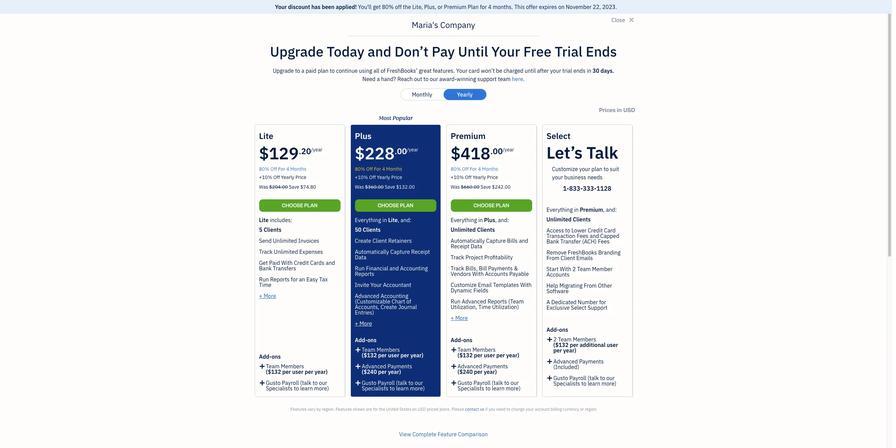 Task type: locate. For each thing, give the bounding box(es) containing it.
reports inside the run financial and accounting reports
[[355, 270, 375, 277]]

. 00 /year
[[395, 146, 418, 157], [491, 146, 514, 157]]

usd
[[624, 107, 635, 113], [418, 407, 426, 412]]

everything up access
[[547, 206, 573, 213]]

4 up $360.00 on the left top
[[382, 166, 385, 172]]

0 vertical spatial out
[[414, 76, 422, 82]]

more down utilization,
[[456, 315, 468, 321]]

everything inside everything in plus , and: unlimited clients
[[451, 217, 477, 223]]

fees up branding
[[598, 238, 610, 245]]

format
[[312, 267, 328, 273]]

accounting down the accountant at the left of page
[[381, 292, 409, 299]]

account profile element
[[297, 48, 547, 213]]

reports inside run advanced reports (team utilization, time utilization)
[[488, 298, 507, 305]]

1 months from the left
[[291, 166, 307, 172]]

run for run advanced reports (team utilization, time utilization)
[[451, 298, 461, 305]]

run advanced reports (team utilization, time utilization)
[[451, 298, 524, 310]]

for left an
[[291, 276, 298, 283]]

payments inside advanced payments (included)
[[579, 358, 604, 365]]

maria's inside maria's company owner
[[6, 6, 24, 13]]

track bills, bill payments & vendors with accounts payable
[[451, 265, 529, 277]]

and: inside everything in premium , and: unlimited clients
[[606, 206, 617, 213]]

your up winning
[[456, 67, 468, 74]]

+ more down 'entries)'
[[355, 320, 372, 327]]

time inside run reports for an easy tax time
[[259, 281, 272, 288]]

upgrade to a paid plan to continue using all of freshbooks' great features. your card won't be charged until after your trial ends in 30 days. need a hand? reach out to our award-winning support team here .
[[273, 67, 614, 82]]

receipt down retainers
[[411, 248, 430, 255]]

0 horizontal spatial select
[[547, 130, 571, 141]]

loading screen display
[[300, 337, 350, 344]]

team members ($132 per user per year) for premium
[[458, 346, 520, 359]]

unlimited inside everything in plus , and: unlimited clients
[[451, 226, 476, 233]]

1 vertical spatial upgrade
[[270, 42, 324, 60]]

choose plan down lock image
[[282, 202, 318, 209]]

to inside customize your plan to suit your business needs
[[604, 166, 609, 172]]

the right "off"
[[403, 3, 411, 10]]

and: for premium
[[498, 217, 509, 223]]

for for lite
[[278, 166, 285, 172]]

emails
[[577, 255, 593, 261]]

80% up $204.00
[[259, 166, 269, 172]]

upgrade account link
[[389, 6, 429, 12]]

plan for premium
[[496, 202, 509, 209]]

1 lite from the left
[[259, 217, 269, 223]]

choose left what at left
[[300, 364, 316, 370]]

plus,
[[424, 3, 437, 10]]

are
[[328, 6, 335, 12], [366, 407, 372, 412]]

plus image left (included)
[[547, 359, 553, 364]]

maria's down plus,
[[412, 19, 439, 30]]

2 /year from the left
[[407, 147, 418, 153]]

3 choose plan button from the left
[[451, 199, 532, 212]]

bank left transfers
[[259, 265, 272, 272]]

1 horizontal spatial team members ($132 per user per year)
[[362, 346, 424, 359]]

plan down "sso"
[[304, 202, 318, 209]]

team members ($132 per user per year)
[[362, 346, 424, 359], [458, 346, 520, 359], [266, 363, 328, 375]]

change
[[300, 200, 319, 207]]

80% off for 4 months +10% off yearly price was $204.00 save $74.80
[[259, 166, 316, 190]]

1 horizontal spatial account
[[535, 407, 550, 412]]

in right prices
[[617, 107, 622, 113]]

for down info image
[[374, 166, 381, 172]]

receipt inside automatically capture receipt data
[[411, 248, 430, 255]]

accounts up help
[[547, 271, 570, 278]]

freshbooks down appears
[[326, 378, 355, 385]]

data
[[471, 243, 483, 250], [355, 254, 367, 261]]

($132 inside "2 team members ($132 per additional user per year)"
[[554, 341, 569, 348]]

. up 80% off for 4 months +10% off yearly price was $660.00 save $242.00
[[491, 146, 493, 157]]

all right using
[[374, 67, 380, 74]]

0 horizontal spatial price
[[296, 174, 307, 180]]

members inside "2 team members ($132 per additional user per year)"
[[573, 336, 597, 343]]

for inside run reports for an easy tax time
[[291, 276, 298, 283]]

add-
[[547, 326, 559, 333], [355, 337, 368, 344], [451, 337, 464, 344], [259, 353, 272, 360]]

1 horizontal spatial +
[[355, 320, 358, 327]]

add- for premium
[[451, 337, 464, 344]]

add-ons for lite
[[259, 353, 281, 360]]

months up $242.00
[[482, 166, 498, 172]]

4 for lite
[[286, 166, 289, 172]]

plus image for plus
[[355, 380, 361, 386]]

. 00 /year down the popular
[[395, 146, 418, 157]]

2 choose plan button from the left
[[355, 199, 436, 212]]

advanced inside advanced payments (included)
[[554, 358, 578, 365]]

for inside 80% off for 4 months +10% off yearly price was $660.00 save $242.00
[[470, 166, 477, 172]]

capture inside automatically capture receipt data
[[391, 248, 410, 255]]

1 horizontal spatial client
[[561, 255, 575, 261]]

capture for bills
[[486, 237, 506, 244]]

yearly down winning
[[457, 91, 473, 98]]

2 ($240 from the left
[[458, 368, 473, 375]]

3 choose plan from the left
[[474, 202, 509, 209]]

2 was from the left
[[355, 184, 364, 190]]

+ more down utilization,
[[451, 315, 468, 321]]

1 horizontal spatial more
[[360, 320, 372, 327]]

was left $204.00
[[259, 184, 268, 190]]

data inside automatically capture receipt data
[[355, 254, 367, 261]]

from inside help migrating from other software
[[584, 282, 597, 289]]

4 inside 80% off for 4 months +10% off yearly price was $660.00 save $242.00
[[478, 166, 481, 172]]

a left the paid
[[302, 67, 305, 74]]

/year
[[311, 147, 323, 153], [407, 147, 418, 153], [503, 147, 514, 153]]

upgrade left the paid
[[273, 67, 294, 74]]

save for plus
[[385, 184, 395, 190]]

1 . 00 /year from the left
[[395, 146, 418, 157]]

plan for plus
[[400, 202, 414, 209]]

0 horizontal spatial of
[[320, 378, 324, 385]]

$132.00
[[396, 184, 415, 190]]

of up hand?
[[381, 67, 386, 74]]

plus image
[[547, 335, 553, 342], [355, 346, 361, 352], [451, 346, 457, 352], [259, 362, 266, 369], [355, 364, 361, 369], [451, 364, 457, 369], [547, 375, 553, 381], [259, 380, 266, 386]]

0 horizontal spatial bank
[[259, 265, 272, 272]]

1 vertical spatial company
[[440, 19, 475, 30]]

close
[[612, 17, 626, 23]]

30 left days.
[[593, 67, 600, 74]]

+ more link down 'entries)'
[[355, 320, 372, 327]]

1 00 from the left
[[397, 146, 407, 157]]

1 was from the left
[[259, 184, 268, 190]]

loading
[[300, 337, 317, 344]]

00 for plus
[[397, 146, 407, 157]]

utilization,
[[451, 304, 477, 310]]

client down transfer
[[561, 255, 575, 261]]

your up business
[[580, 166, 591, 172]]

members for lite
[[281, 363, 304, 370]]

2 for from the left
[[374, 166, 381, 172]]

get
[[259, 259, 268, 266]]

time
[[300, 238, 311, 244], [300, 267, 311, 273], [259, 281, 272, 288], [479, 304, 491, 310]]

lite inside lite includes: 5 clients
[[259, 217, 269, 223]]

2 inside "2 team members ($132 per additional user per year)"
[[554, 336, 557, 343]]

for inside 80% off for 4 months +10% off yearly price was $204.00 save $74.80
[[278, 166, 285, 172]]

team inside start with 2 team member accounts
[[577, 266, 591, 272]]

migrating
[[560, 282, 583, 289]]

1 vertical spatial create
[[381, 304, 397, 310]]

1 horizontal spatial 30
[[593, 67, 600, 74]]

paid
[[269, 259, 280, 266]]

profitability
[[485, 254, 513, 261]]

was for plus
[[355, 184, 364, 190]]

advanced inside run advanced reports (team utilization, time utilization)
[[462, 298, 487, 305]]

display
[[334, 337, 350, 344]]

bank inside the access to lower credit card transaction fees and capped bank transfer (ach) fees
[[547, 238, 559, 245]]

all
[[374, 67, 380, 74], [364, 378, 370, 385]]

1 vertical spatial usd
[[418, 407, 426, 412]]

maria's up owner
[[6, 6, 24, 13]]

run for run reports for an easy tax time
[[259, 276, 269, 283]]

2 +10% from the left
[[355, 174, 368, 180]]

80% inside 80% off for 4 months +10% off yearly price was $360.00 save $132.00
[[355, 166, 365, 172]]

clients inside everything in plus , and: unlimited clients
[[477, 226, 495, 233]]

1 horizontal spatial +10%
[[355, 174, 368, 180]]

and:
[[606, 206, 617, 213], [401, 217, 412, 223], [498, 217, 509, 223]]

0 horizontal spatial freshbooks
[[326, 378, 355, 385]]

capture down retainers
[[391, 248, 410, 255]]

run down 'dynamic'
[[451, 298, 461, 305]]

upgrade for a
[[273, 67, 294, 74]]

receipt inside the automatically capture bills and receipt data
[[451, 243, 470, 250]]

prices
[[599, 107, 616, 113]]

run inside run advanced reports (team utilization, time utilization)
[[451, 298, 461, 305]]

info image
[[369, 157, 376, 165]]

company inside maria's company owner
[[25, 6, 49, 13]]

4 for plus
[[382, 166, 385, 172]]

1 horizontal spatial premium
[[580, 206, 603, 213]]

your right 'invite'
[[371, 281, 382, 288]]

0 horizontal spatial was
[[259, 184, 268, 190]]

80% up $360.00 on the left top
[[355, 166, 365, 172]]

, inside everything in lite , and: 50 clients
[[398, 217, 399, 223]]

member
[[592, 266, 613, 272]]

0 vertical spatial freshbooks
[[568, 249, 597, 256]]

2 horizontal spatial more
[[456, 315, 468, 321]]

0 vertical spatial on
[[559, 3, 565, 10]]

are right shown
[[366, 407, 372, 412]]

credit inside the access to lower credit card transaction fees and capped bank transfer (ach) fees
[[588, 227, 603, 234]]

log out of freshbooks on all devices button
[[300, 378, 390, 386]]

gusto payroll (talk to our specialists to learn more)
[[554, 375, 617, 387], [266, 379, 329, 392], [362, 379, 425, 392], [458, 379, 521, 392]]

our inside the upgrade to a paid plan to continue using all of freshbooks' great features. your card won't be charged until after your trial ends in 30 days. need a hand? reach out to our award-winning support team here .
[[430, 76, 438, 82]]

upgrade up the paid
[[270, 42, 324, 60]]

0 horizontal spatial run
[[259, 276, 269, 283]]

of inside advanced accounting (customizable chart of accounts, create journal entries)
[[407, 298, 412, 305]]

2 horizontal spatial choose plan
[[474, 202, 509, 209]]

2 horizontal spatial team members ($132 per user per year)
[[458, 346, 520, 359]]

2 lite from the left
[[388, 217, 398, 223]]

1 advanced payments ($240 per year) from the left
[[362, 363, 412, 375]]

more for premium
[[456, 315, 468, 321]]

1 horizontal spatial lite
[[388, 217, 398, 223]]

+10% inside 80% off for 4 months +10% off yearly price was $204.00 save $74.80
[[259, 174, 272, 180]]

region.
[[322, 407, 335, 412]]

Last Name text field
[[425, 110, 544, 125]]

0 horizontal spatial customize
[[451, 281, 477, 288]]

customize for fields
[[451, 281, 477, 288]]

1 horizontal spatial 00
[[493, 146, 503, 157]]

customize inside customize your plan to suit your business needs
[[552, 166, 578, 172]]

support
[[588, 304, 608, 311]]

was inside 80% off for 4 months +10% off yearly price was $660.00 save $242.00
[[451, 184, 460, 190]]

select left support
[[571, 304, 587, 311]]

in inside the upgrade to a paid plan to continue using all of freshbooks' great features. your card won't be charged until after your trial ends in 30 days. need a hand? reach out to our award-winning support team here .
[[587, 67, 592, 74]]

and: for plus
[[401, 217, 412, 223]]

time left 'zone'
[[300, 238, 311, 244]]

0 vertical spatial customize
[[552, 166, 578, 172]]

and right bills
[[519, 237, 529, 244]]

1 horizontal spatial . 00 /year
[[491, 146, 514, 157]]

credit for and
[[588, 227, 603, 234]]

price up "$132.00"
[[392, 174, 402, 180]]

and: inside everything in plus , and: unlimited clients
[[498, 217, 509, 223]]

entries)
[[355, 309, 374, 316]]

0 horizontal spatial from
[[547, 255, 560, 261]]

$204.00
[[269, 184, 288, 190]]

from up start
[[547, 255, 560, 261]]

months
[[291, 166, 307, 172], [386, 166, 403, 172], [482, 166, 498, 172]]

0 horizontal spatial 30
[[336, 6, 342, 12]]

1 features from the left
[[291, 407, 307, 412]]

if
[[486, 407, 488, 412]]

.
[[523, 76, 525, 82], [299, 146, 301, 157], [395, 146, 397, 157], [491, 146, 493, 157]]

yearly inside "button"
[[457, 91, 473, 98]]

freshbooks'
[[387, 67, 418, 74]]

capture for receipt
[[391, 248, 410, 255]]

0 horizontal spatial password
[[300, 173, 321, 179]]

search image
[[617, 4, 628, 14]]

with inside "track bills, bill payments & vendors with accounts payable"
[[473, 270, 484, 277]]

upgrade for and
[[270, 42, 324, 60]]

1 vertical spatial automatically
[[355, 248, 389, 255]]

0 vertical spatial 30
[[336, 6, 342, 12]]

close button
[[252, 16, 635, 24]]

and up format
[[326, 259, 335, 266]]

account down there
[[300, 26, 349, 42]]

1 vertical spatial bank
[[259, 265, 272, 272]]

plan inside customize your plan to suit your business needs
[[592, 166, 603, 172]]

months down 20
[[291, 166, 307, 172]]

to inside the access to lower credit card transaction fees and capped bank transfer (ach) fees
[[566, 227, 571, 234]]

plan right the paid
[[318, 67, 329, 74]]

4
[[488, 3, 492, 10], [286, 166, 289, 172], [382, 166, 385, 172], [478, 166, 481, 172]]

and: up retainers
[[401, 217, 412, 223]]

the
[[403, 3, 411, 10], [379, 407, 385, 412]]

+ for premium
[[451, 315, 454, 321]]

, inside everything in plus , and: unlimited clients
[[495, 217, 497, 223]]

1 horizontal spatial fees
[[598, 238, 610, 245]]

1 vertical spatial 2
[[554, 336, 557, 343]]

months inside 80% off for 4 months +10% off yearly price was $204.00 save $74.80
[[291, 166, 307, 172]]

in inside everything in lite , and: 50 clients
[[383, 217, 387, 223]]

0 horizontal spatial and:
[[401, 217, 412, 223]]

features
[[291, 407, 307, 412], [336, 407, 352, 412]]

yearly inside 80% off for 4 months +10% off yearly price was $204.00 save $74.80
[[281, 174, 294, 180]]

3 months from the left
[[482, 166, 498, 172]]

easy
[[307, 276, 318, 283]]

team for lite
[[266, 363, 280, 370]]

company for maria's company
[[440, 19, 475, 30]]

1 horizontal spatial password
[[321, 186, 345, 193]]

premium down 333-
[[580, 206, 603, 213]]

out inside button
[[310, 378, 318, 385]]

months.
[[493, 3, 513, 10]]

price inside 80% off for 4 months +10% off yearly price was $660.00 save $242.00
[[487, 174, 498, 180]]

your up the be
[[492, 42, 520, 60]]

0 horizontal spatial choose plan
[[282, 202, 318, 209]]

preferences element
[[297, 238, 547, 394]]

1 horizontal spatial maria's
[[412, 19, 439, 30]]

0 horizontal spatial plus image
[[355, 380, 361, 386]]

1 horizontal spatial on
[[412, 407, 417, 412]]

automatically inside the automatically capture bills and receipt data
[[451, 237, 485, 244]]

with down the track unlimited expenses
[[281, 259, 293, 266]]

add-ons for plus
[[355, 337, 377, 344]]

create
[[355, 237, 371, 244], [381, 304, 397, 310]]

1 for from the left
[[278, 166, 285, 172]]

. 00 /year for premium
[[491, 146, 514, 157]]

credit inside get paid with credit cards and bank transfers
[[294, 259, 309, 266]]

($132
[[554, 341, 569, 348], [362, 352, 377, 359], [458, 352, 473, 359], [266, 368, 281, 375]]

2 vertical spatial of
[[320, 378, 324, 385]]

($240 for plus
[[362, 368, 377, 375]]

2 advanced payments ($240 per year) from the left
[[458, 363, 508, 375]]

0 horizontal spatial +10%
[[259, 174, 272, 180]]

maria's company
[[412, 19, 475, 30]]

2 00 from the left
[[493, 146, 503, 157]]

in right left
[[363, 6, 367, 12]]

3 price from the left
[[487, 174, 498, 180]]

+10%
[[259, 174, 272, 180], [355, 174, 368, 180], [451, 174, 464, 180]]

price up $242.00
[[487, 174, 498, 180]]

2 choose plan from the left
[[378, 202, 414, 209]]

/year for premium
[[503, 147, 514, 153]]

2 vertical spatial upgrade
[[273, 67, 294, 74]]

upgrade inside the upgrade to a paid plan to continue using all of freshbooks' great features. your card won't be charged until after your trial ends in 30 days. need a hand? reach out to our award-winning support team here .
[[273, 67, 294, 74]]

for
[[278, 166, 285, 172], [374, 166, 381, 172], [470, 166, 477, 172]]

log
[[300, 378, 309, 385]]

1 horizontal spatial capture
[[486, 237, 506, 244]]

3 for from the left
[[470, 166, 477, 172]]

for up $204.00
[[278, 166, 285, 172]]

$660.00
[[461, 184, 480, 190]]

view
[[399, 431, 411, 438]]

2 horizontal spatial run
[[451, 298, 461, 305]]

1 horizontal spatial features
[[336, 407, 352, 412]]

0 horizontal spatial lite
[[259, 217, 269, 223]]

payments inside "track bills, bill payments & vendors with accounts payable"
[[488, 265, 513, 272]]

2 price from the left
[[392, 174, 402, 180]]

80% inside 80% off for 4 months +10% off yearly price was $660.00 save $242.00
[[451, 166, 461, 172]]

states
[[400, 407, 411, 412]]

winning
[[457, 76, 476, 82]]

let's talk
[[547, 142, 619, 163]]

0 horizontal spatial automatically
[[355, 248, 389, 255]]

0 vertical spatial credit
[[588, 227, 603, 234]]

needs
[[588, 174, 603, 181]]

1 horizontal spatial price
[[392, 174, 402, 180]]

automatically for automatically capture receipt data
[[355, 248, 389, 255]]

0 horizontal spatial team members ($132 per user per year)
[[266, 363, 328, 375]]

choose plan for premium
[[474, 202, 509, 209]]

your inside the upgrade to a paid plan to continue using all of freshbooks' great features. your card won't be charged until after your trial ends in 30 days. need a hand? reach out to our award-winning support team here .
[[456, 67, 468, 74]]

1 horizontal spatial data
[[471, 243, 483, 250]]

in for everything in plus , and: unlimited clients
[[479, 217, 483, 223]]

remove
[[547, 249, 567, 256]]

prices in usd
[[599, 107, 635, 113]]

choose for lite
[[282, 202, 303, 209]]

lite inside everything in lite , and: 50 clients
[[388, 217, 398, 223]]

1 vertical spatial capture
[[391, 248, 410, 255]]

30 left 'days'
[[336, 6, 342, 12]]

features left vary
[[291, 407, 307, 412]]

the left united
[[379, 407, 385, 412]]

1 horizontal spatial credit
[[588, 227, 603, 234]]

. 20 /year
[[299, 146, 323, 157]]

0 horizontal spatial choose plan button
[[259, 199, 341, 212]]

a
[[302, 67, 305, 74], [377, 76, 380, 82]]

save inside 80% off for 4 months +10% off yearly price was $660.00 save $242.00
[[481, 184, 491, 190]]

$242.00
[[492, 184, 511, 190]]

learn
[[588, 380, 601, 387], [300, 385, 313, 392], [396, 385, 409, 392], [492, 385, 505, 392]]

2 horizontal spatial choose plan button
[[451, 199, 532, 212]]

advanced payments ($240 per year)
[[362, 363, 412, 375], [458, 363, 508, 375]]

0 horizontal spatial ($240
[[362, 368, 377, 375]]

financial
[[366, 265, 388, 272]]

1 /year from the left
[[311, 147, 323, 153]]

2 . 00 /year from the left
[[491, 146, 514, 157]]

. for plus
[[395, 146, 397, 157]]

plan inside the upgrade to a paid plan to continue using all of freshbooks' great features. your card won't be charged until after your trial ends in 30 days. need a hand? reach out to our award-winning support team here .
[[318, 67, 329, 74]]

2 horizontal spatial for
[[470, 166, 477, 172]]

price inside 80% off for 4 months +10% off yearly price was $360.00 save $132.00
[[392, 174, 402, 180]]

1 vertical spatial freshbooks
[[326, 378, 355, 385]]

plus image
[[547, 359, 553, 364], [355, 380, 361, 386], [451, 380, 457, 386]]

automatically up project
[[451, 237, 485, 244]]

0 horizontal spatial company
[[25, 6, 49, 13]]

dynamic
[[451, 287, 472, 294]]

advanced inside advanced accounting (customizable chart of accounts, create journal entries)
[[355, 292, 380, 299]]

and: inside everything in lite , and: 50 clients
[[401, 217, 412, 223]]

. down charged
[[523, 76, 525, 82]]

account left is
[[372, 364, 389, 370]]

was left $660.00
[[451, 184, 460, 190]]

everything inside everything in lite , and: 50 clients
[[355, 217, 381, 223]]

1 horizontal spatial receipt
[[451, 243, 470, 250]]

1 vertical spatial data
[[355, 254, 367, 261]]

year) inside "2 team members ($132 per additional user per year)"
[[564, 347, 577, 354]]

80% for lite
[[259, 166, 269, 172]]

freshbooks
[[568, 249, 597, 256], [326, 378, 355, 385]]

trial
[[555, 42, 583, 60]]

was inside 80% off for 4 months +10% off yearly price was $204.00 save $74.80
[[259, 184, 268, 190]]

yearly up $360.00 on the left top
[[377, 174, 390, 180]]

automatically down create client retainers
[[355, 248, 389, 255]]

lite
[[259, 130, 273, 141]]

advanced payments ($240 per year) for plus
[[362, 363, 412, 375]]

for inside a dedicated number for exclusive select support
[[600, 299, 606, 306]]

save changes button
[[300, 408, 361, 425]]

+10% inside 80% off for 4 months +10% off yearly price was $660.00 save $242.00
[[451, 174, 464, 180]]

of right "chart"
[[407, 298, 412, 305]]

(customizable
[[355, 298, 391, 305]]

team members ($132 per user per year) for plus
[[362, 346, 424, 359]]

0 horizontal spatial receipt
[[411, 248, 430, 255]]

unlimited inside everything in premium , and: unlimited clients
[[547, 216, 572, 223]]

customize email templates with dynamic fields
[[451, 281, 532, 294]]

+10% up $660.00
[[451, 174, 464, 180]]

lite up 5
[[259, 217, 269, 223]]

2 horizontal spatial months
[[482, 166, 498, 172]]

plus
[[484, 217, 495, 223]]

save for lite
[[289, 184, 299, 190]]

+10% up $204.00
[[259, 174, 272, 180]]

0 horizontal spatial for
[[278, 166, 285, 172]]

1 horizontal spatial run
[[355, 265, 365, 272]]

clients right '50'
[[363, 226, 381, 233]]

add- for plus
[[355, 337, 368, 344]]

payroll up 'us'
[[474, 379, 491, 386]]

1 price from the left
[[296, 174, 307, 180]]

1 +10% from the left
[[259, 174, 272, 180]]

clients for everything in premium , and: unlimited clients
[[573, 216, 591, 223]]

1 vertical spatial run
[[259, 276, 269, 283]]

($240 for premium
[[458, 368, 473, 375]]

time down the 'fields' at the bottom right of the page
[[479, 304, 491, 310]]

months up "$132.00"
[[386, 166, 403, 172]]

customize inside customize email templates with dynamic fields
[[451, 281, 477, 288]]

months inside 80% off for 4 months +10% off yearly price was $660.00 save $242.00
[[482, 166, 498, 172]]

time inside run advanced reports (team utilization, time utilization)
[[479, 304, 491, 310]]

0 horizontal spatial on
[[356, 378, 362, 385]]

1 horizontal spatial out
[[414, 76, 422, 82]]

1 horizontal spatial a
[[377, 76, 380, 82]]

our
[[430, 76, 438, 82], [607, 375, 615, 381], [319, 379, 327, 386], [415, 379, 423, 386], [511, 379, 519, 386]]

3 +10% from the left
[[451, 174, 464, 180]]

credit up time format
[[294, 259, 309, 266]]

plan left months.
[[468, 3, 479, 10]]

1 horizontal spatial of
[[381, 67, 386, 74]]

everything in plus , and: unlimited clients
[[451, 217, 509, 233]]

add-ons for premium
[[451, 337, 473, 344]]

0 horizontal spatial credit
[[294, 259, 309, 266]]

1 ($240 from the left
[[362, 368, 377, 375]]

cards
[[310, 259, 325, 266]]

clients inside everything in premium , and: unlimited clients
[[573, 216, 591, 223]]

2 months from the left
[[386, 166, 403, 172]]

usd right prices
[[624, 107, 635, 113]]

off
[[271, 166, 277, 172], [366, 166, 373, 172], [462, 166, 469, 172], [273, 174, 280, 180], [369, 174, 376, 180], [465, 174, 472, 180]]

(talk
[[588, 375, 599, 381], [300, 379, 311, 386], [396, 379, 407, 386], [492, 379, 503, 386]]

2 horizontal spatial was
[[451, 184, 460, 190]]

choose for plus
[[378, 202, 399, 209]]

First Name text field
[[300, 110, 419, 125]]

fees up remove freshbooks branding from client emails
[[577, 232, 589, 239]]

user for plus
[[388, 352, 399, 359]]

your right when in the bottom of the page
[[361, 364, 370, 370]]

transaction
[[547, 232, 576, 239]]

run down get
[[259, 276, 269, 283]]

0 vertical spatial account
[[372, 364, 389, 370]]

or
[[438, 3, 443, 10], [580, 407, 584, 412]]

reports
[[355, 270, 375, 277], [270, 276, 290, 283], [488, 298, 507, 305]]

($132 for premium
[[458, 352, 473, 359]]

account
[[372, 364, 389, 370], [535, 407, 550, 412]]

1 horizontal spatial everything
[[451, 217, 477, 223]]

0 horizontal spatial advanced payments ($240 per year)
[[362, 363, 412, 375]]

your discount has been applied! you'll get 80% off the lite, plus, or premium plan for 4 months. this offer expires on november 22, 2023.
[[275, 3, 617, 10]]

3 was from the left
[[451, 184, 460, 190]]

price for lite
[[296, 174, 307, 180]]

save inside 80% off for 4 months +10% off yearly price was $204.00 save $74.80
[[289, 184, 299, 190]]

add- for lite
[[259, 353, 272, 360]]

1 vertical spatial or
[[580, 407, 584, 412]]

all left devices
[[364, 378, 370, 385]]

password
[[300, 173, 321, 179], [321, 186, 345, 193]]

password up "password"
[[321, 186, 345, 193]]

0 horizontal spatial . 00 /year
[[395, 146, 418, 157]]

3 /year from the left
[[503, 147, 514, 153]]

choose up 'plus'
[[474, 202, 495, 209]]

1 vertical spatial from
[[584, 282, 597, 289]]

80% inside 80% off for 4 months +10% off yearly price was $204.00 save $74.80
[[259, 166, 269, 172]]

team members ($132 per user per year) for lite
[[266, 363, 328, 375]]

80% for plus
[[355, 166, 365, 172]]

clients right 5
[[264, 226, 282, 233]]

here
[[512, 76, 523, 82]]

1 choose plan button from the left
[[259, 199, 341, 212]]

data up financial on the left
[[355, 254, 367, 261]]

4 inside 80% off for 4 months +10% off yearly price was $360.00 save $132.00
[[382, 166, 385, 172]]

plus image up "please"
[[451, 380, 457, 386]]

+ more link down utilization,
[[451, 315, 468, 321]]

1 horizontal spatial usd
[[624, 107, 635, 113]]

from left other
[[584, 282, 597, 289]]

1 horizontal spatial are
[[366, 407, 372, 412]]

of down what at left
[[320, 378, 324, 385]]

1 choose plan from the left
[[282, 202, 318, 209]]

and inside the automatically capture bills and receipt data
[[519, 237, 529, 244]]

run for run financial and accounting reports
[[355, 265, 365, 272]]

, for plus
[[398, 217, 399, 223]]

yearly for premium
[[473, 174, 486, 180]]

run inside the run financial and accounting reports
[[355, 265, 365, 272]]

maria's for maria's company owner
[[6, 6, 24, 13]]

1-833-333-1128 link
[[563, 185, 612, 192]]

+10% for premium
[[451, 174, 464, 180]]

of inside the upgrade to a paid plan to continue using all of freshbooks' great features. your card won't be charged until after your trial ends in 30 days. need a hand? reach out to our award-winning support team here .
[[381, 67, 386, 74]]

freshbooks inside remove freshbooks branding from client emails
[[568, 249, 597, 256]]

business
[[565, 174, 587, 181]]

and: up card
[[606, 206, 617, 213]]

+10% inside 80% off for 4 months +10% off yearly price was $360.00 save $132.00
[[355, 174, 368, 180]]

0 vertical spatial are
[[328, 6, 335, 12]]

in inside everything in premium , and: unlimited clients
[[574, 206, 579, 213]]



Task type: describe. For each thing, give the bounding box(es) containing it.
for for premium
[[470, 166, 477, 172]]

choose for premium
[[474, 202, 495, 209]]

select inside a dedicated number for exclusive select support
[[571, 304, 587, 311]]

accountant
[[383, 281, 412, 288]]

until
[[525, 67, 536, 74]]

plan for lite
[[304, 202, 318, 209]]

was for premium
[[451, 184, 460, 190]]

all inside log out of freshbooks on all devices button
[[364, 378, 370, 385]]

when
[[348, 364, 360, 370]]

payroll down advanced payments (included)
[[570, 375, 587, 381]]

billing
[[551, 407, 562, 412]]

0 vertical spatial account
[[411, 6, 429, 12]]

gusto up "please"
[[458, 379, 472, 386]]

4 for premium
[[478, 166, 481, 172]]

clients for everything in lite , and: 50 clients
[[363, 226, 381, 233]]

ons for plus
[[368, 337, 377, 344]]

members for plus
[[377, 346, 400, 353]]

here link
[[512, 76, 523, 82]]

0 horizontal spatial usd
[[418, 407, 426, 412]]

gusto down (included)
[[554, 375, 568, 381]]

advanced payments ($240 per year) for premium
[[458, 363, 508, 375]]

discount
[[288, 3, 310, 10]]

+ for plus
[[355, 320, 358, 327]]

track for 00
[[451, 254, 465, 261]]

1 horizontal spatial the
[[403, 3, 411, 10]]

months for lite
[[291, 166, 307, 172]]

months for premium
[[482, 166, 498, 172]]

lower
[[572, 227, 587, 234]]

0 horizontal spatial + more
[[259, 292, 276, 299]]

journal
[[399, 304, 417, 310]]

5
[[259, 226, 263, 233]]

customize for your
[[552, 166, 578, 172]]

freshbooks inside log out of freshbooks on all devices button
[[326, 378, 355, 385]]

continue
[[336, 67, 358, 74]]

0 horizontal spatial are
[[328, 6, 335, 12]]

(team
[[509, 298, 524, 305]]

yearly for plus
[[377, 174, 390, 180]]

us
[[480, 407, 485, 412]]

create inside advanced accounting (customizable chart of accounts, create journal entries)
[[381, 304, 397, 310]]

0 vertical spatial usd
[[624, 107, 635, 113]]

1 horizontal spatial or
[[580, 407, 584, 412]]

save for premium
[[481, 184, 491, 190]]

0 vertical spatial upgrade
[[391, 6, 410, 12]]

an
[[299, 276, 305, 283]]

times image
[[628, 16, 635, 24]]

and inside the run financial and accounting reports
[[390, 265, 399, 272]]

suit
[[610, 166, 619, 172]]

invoices
[[298, 237, 319, 244]]

your up 1- on the right top
[[552, 174, 563, 181]]

2 inside start with 2 team member accounts
[[573, 266, 576, 272]]

0 horizontal spatial the
[[379, 407, 385, 412]]

specialists down (included)
[[554, 380, 580, 387]]

clients inside lite includes: 5 clients
[[264, 226, 282, 233]]

premium
[[451, 130, 486, 141]]

with inside get paid with credit cards and bank transfers
[[281, 259, 293, 266]]

zone
[[312, 238, 323, 244]]

members for premium
[[473, 346, 496, 353]]

yearly for lite
[[281, 174, 294, 180]]

0 vertical spatial or
[[438, 3, 443, 10]]

learn up states
[[396, 385, 409, 392]]

with inside start with 2 team member accounts
[[560, 266, 572, 272]]

track inside "track bills, bill payments & vendors with accounts payable"
[[451, 265, 465, 272]]

+10% for plus
[[355, 174, 368, 180]]

with inside customize email templates with dynamic fields
[[521, 281, 532, 288]]

gusto payroll (talk to our specialists to learn more) up if at the right bottom of page
[[458, 379, 521, 392]]

in for prices in usd
[[617, 107, 622, 113]]

payroll down is
[[378, 379, 395, 386]]

4 left months.
[[488, 3, 492, 10]]

gusto down choose what appears when your account is loading.
[[362, 379, 377, 386]]

and down profile
[[368, 42, 392, 60]]

reports inside run reports for an easy tax time
[[270, 276, 290, 283]]

$360.00
[[365, 184, 384, 190]]

popular
[[393, 114, 413, 122]]

save inside button
[[306, 412, 323, 421]]

charged
[[504, 67, 524, 74]]

view complete feature comparison link
[[399, 431, 488, 438]]

specialists up contact
[[458, 385, 485, 392]]

1 vertical spatial password
[[321, 186, 345, 193]]

transfers
[[273, 265, 296, 272]]

go to help image
[[643, 4, 654, 14]]

lock image
[[305, 185, 308, 193]]

2 features from the left
[[336, 407, 352, 412]]

remove freshbooks branding from client emails
[[547, 249, 621, 261]]

automatically capture bills and receipt data
[[451, 237, 529, 250]]

team for premium
[[458, 346, 471, 353]]

80% for premium
[[451, 166, 461, 172]]

sso password
[[310, 186, 345, 193]]

80% off for 4 months +10% off yearly price was $360.00 save $132.00
[[355, 166, 415, 190]]

dedicated
[[552, 299, 577, 306]]

client inside remove freshbooks branding from client emails
[[561, 255, 575, 261]]

1 vertical spatial account
[[300, 26, 349, 42]]

0 vertical spatial a
[[302, 67, 305, 74]]

choose plan button for premium
[[451, 199, 532, 212]]

. for premium
[[491, 146, 493, 157]]

account profile
[[300, 26, 388, 42]]

, inside everything in premium , and: unlimited clients
[[603, 206, 605, 213]]

was for lite
[[259, 184, 268, 190]]

left
[[354, 6, 361, 12]]

accounting inside advanced accounting (customizable chart of accounts, create journal entries)
[[381, 292, 409, 299]]

talk
[[587, 142, 619, 163]]

ons for premium
[[464, 337, 473, 344]]

($132 for lite
[[266, 368, 281, 375]]

invite
[[355, 281, 369, 288]]

/year for plus
[[407, 147, 418, 153]]

loading.
[[395, 364, 412, 370]]

card
[[469, 67, 480, 74]]

choose plan button for lite
[[259, 199, 341, 212]]

. 00 /year for plus
[[395, 146, 418, 157]]

(talk down advanced payments (included)
[[588, 375, 599, 381]]

0 horizontal spatial fees
[[577, 232, 589, 239]]

there are 30 days left in your trial. upgrade account
[[314, 6, 429, 12]]

(talk down loading.
[[396, 379, 407, 386]]

branding
[[599, 249, 621, 256]]

ons for lite
[[272, 353, 281, 360]]

payable
[[510, 270, 529, 277]]

everything for plus
[[355, 217, 381, 223]]

plus image for premium
[[451, 380, 457, 386]]

company for maria's company owner
[[25, 6, 49, 13]]

(talk up vary
[[300, 379, 311, 386]]

2 horizontal spatial on
[[559, 3, 565, 10]]

unlimited down send unlimited invoices
[[274, 248, 298, 255]]

on inside button
[[356, 378, 362, 385]]

gusto payroll (talk to our specialists to learn more) up vary
[[266, 379, 329, 392]]

last
[[425, 100, 434, 107]]

bank inside get paid with credit cards and bank transfers
[[259, 265, 272, 272]]

contact us link
[[465, 407, 485, 412]]

20
[[301, 146, 311, 157]]

log out of freshbooks on all devices
[[300, 378, 390, 385]]

+ more for plus
[[355, 320, 372, 327]]

customize your plan to suit your business needs
[[552, 166, 619, 181]]

account inside preferences element
[[372, 364, 389, 370]]

your left trial.
[[368, 6, 377, 12]]

support
[[478, 76, 497, 82]]

track unlimited expenses
[[259, 248, 323, 255]]

0 vertical spatial client
[[373, 237, 387, 244]]

change
[[512, 407, 525, 412]]

run reports for an easy tax time
[[259, 276, 328, 288]]

utilization)
[[492, 304, 519, 310]]

and inside the access to lower credit card transaction fees and capped bank transfer (ach) fees
[[590, 232, 599, 239]]

help migrating from other software
[[547, 282, 612, 295]]

specialists up shown
[[362, 385, 389, 392]]

specialists left log
[[266, 385, 293, 392]]

vendors
[[451, 270, 471, 277]]

/year for lite
[[311, 147, 323, 153]]

user for lite
[[292, 368, 304, 375]]

of inside log out of freshbooks on all devices button
[[320, 378, 324, 385]]

choose inside preferences element
[[300, 364, 316, 370]]

for left months.
[[480, 3, 487, 10]]

user for premium
[[484, 352, 495, 359]]

learn up need
[[492, 385, 505, 392]]

0 horizontal spatial +
[[259, 292, 263, 299]]

user inside "2 team members ($132 per additional user per year)"
[[607, 341, 618, 348]]

choose plan button for plus
[[355, 199, 436, 212]]

data inside the automatically capture bills and receipt data
[[471, 243, 483, 250]]

in for everything in lite , and: 50 clients
[[383, 217, 387, 223]]

+ more for premium
[[451, 315, 468, 321]]

card
[[604, 227, 616, 234]]

+ more link for plus
[[355, 320, 372, 327]]

credit for transfers
[[294, 259, 309, 266]]

team inside "2 team members ($132 per additional user per year)"
[[558, 336, 572, 343]]

help
[[547, 282, 558, 289]]

owner
[[6, 14, 18, 19]]

more for plus
[[360, 320, 372, 327]]

region
[[585, 407, 597, 412]]

gusto left log
[[266, 379, 281, 386]]

+ more link for premium
[[451, 315, 468, 321]]

changes
[[325, 412, 355, 421]]

your left discount
[[275, 3, 287, 10]]

mw
[[306, 56, 329, 74]]

lite includes: 5 clients
[[259, 217, 292, 233]]

this
[[515, 3, 525, 10]]

months for plus
[[386, 166, 403, 172]]

project
[[466, 254, 483, 261]]

is
[[390, 364, 394, 370]]

lite,
[[413, 3, 423, 10]]

0 horizontal spatial + more link
[[259, 292, 276, 299]]

capped
[[601, 232, 620, 239]]

your right change
[[526, 407, 534, 412]]

price for premium
[[487, 174, 498, 180]]

november
[[566, 3, 592, 10]]

accounts inside start with 2 team member accounts
[[547, 271, 570, 278]]

choose plan for lite
[[282, 202, 318, 209]]

0 vertical spatial password
[[300, 173, 321, 179]]

features.
[[433, 67, 455, 74]]

main element
[[0, 0, 76, 448]]

and inside get paid with credit cards and bank transfers
[[326, 259, 335, 266]]

price for plus
[[392, 174, 402, 180]]

(ach)
[[583, 238, 597, 245]]

0 horizontal spatial premium
[[444, 3, 467, 10]]

track for 20
[[259, 248, 273, 255]]

Email Address email field
[[300, 139, 544, 154]]

trial.
[[378, 6, 388, 12]]

learn up vary
[[300, 385, 313, 392]]

2 vertical spatial on
[[412, 407, 417, 412]]

, for premium
[[495, 217, 497, 223]]

has
[[312, 3, 321, 10]]

accounting inside the run financial and accounting reports
[[400, 265, 428, 272]]

crown image
[[303, 5, 310, 12]]

1 vertical spatial a
[[377, 76, 380, 82]]

using
[[359, 67, 372, 74]]

accounts inside "track bills, bill payments & vendors with accounts payable"
[[485, 270, 508, 277]]

automatically capture receipt data
[[355, 248, 430, 261]]

gusto payroll (talk to our specialists to learn more) down is
[[362, 379, 425, 392]]

let's
[[547, 142, 583, 163]]

1 vertical spatial are
[[366, 407, 372, 412]]

0 vertical spatial create
[[355, 237, 371, 244]]

maria's for maria's company
[[412, 19, 439, 30]]

(included)
[[554, 364, 580, 370]]

your inside preferences element
[[361, 364, 370, 370]]

team for plus
[[362, 346, 376, 353]]

gusto payroll (talk to our specialists to learn more) down advanced payments (included)
[[554, 375, 617, 387]]

appears
[[329, 364, 347, 370]]

(talk up need
[[492, 379, 503, 386]]

everything inside everything in premium , and: unlimited clients
[[547, 206, 573, 213]]

for right shown
[[373, 407, 378, 412]]

in for everything in premium , and: unlimited clients
[[574, 206, 579, 213]]

for for plus
[[374, 166, 381, 172]]

clients for everything in plus , and: unlimited clients
[[477, 226, 495, 233]]

80% left "off"
[[382, 3, 394, 10]]

start with 2 team member accounts
[[547, 266, 613, 278]]

($132 for plus
[[362, 352, 377, 359]]

premium inside everything in premium , and: unlimited clients
[[580, 206, 603, 213]]

everything for premium
[[451, 217, 477, 223]]

0 horizontal spatial more
[[264, 292, 276, 299]]

30 inside the upgrade to a paid plan to continue using all of freshbooks' great features. your card won't be charged until after your trial ends in 30 days. need a hand? reach out to our award-winning support team here .
[[593, 67, 600, 74]]

all inside the upgrade to a paid plan to continue using all of freshbooks' great features. your card won't be charged until after your trial ends in 30 days. need a hand? reach out to our award-winning support team here .
[[374, 67, 380, 74]]

pay
[[432, 42, 455, 60]]

1-
[[563, 185, 570, 192]]

devices
[[371, 378, 390, 385]]

yearly button
[[444, 89, 486, 100]]

. inside the upgrade to a paid plan to continue using all of freshbooks' great features. your card won't be charged until after your trial ends in 30 days. need a hand? reach out to our award-winning support team here .
[[523, 76, 525, 82]]

advanced payments (included)
[[554, 358, 604, 370]]

time up an
[[300, 267, 311, 273]]

payroll left log
[[282, 379, 299, 386]]

out inside the upgrade to a paid plan to continue using all of freshbooks' great features. your card won't be charged until after your trial ends in 30 days. need a hand? reach out to our award-winning support team here .
[[414, 76, 422, 82]]

unlimited up the track unlimited expenses
[[273, 237, 297, 244]]

from inside remove freshbooks branding from client emails
[[547, 255, 560, 261]]

00 for premium
[[493, 146, 503, 157]]

your inside the upgrade to a paid plan to continue using all of freshbooks' great features. your card won't be charged until after your trial ends in 30 days. need a hand? reach out to our award-winning support team here .
[[550, 67, 561, 74]]

monthly
[[412, 91, 433, 98]]

send unlimited invoices
[[259, 237, 319, 244]]

you'll
[[358, 3, 372, 10]]

features vary by region. features shown are for the united states on usd priced plans. please contact us if you need to change your account billing currency or region
[[291, 407, 597, 412]]

2 horizontal spatial plus image
[[547, 359, 553, 364]]

paid
[[306, 67, 317, 74]]

learn down advanced payments (included)
[[588, 380, 601, 387]]

0 vertical spatial select
[[547, 130, 571, 141]]

trial
[[563, 67, 573, 74]]



Task type: vqa. For each thing, say whether or not it's contained in the screenshot.
invoice to the top
no



